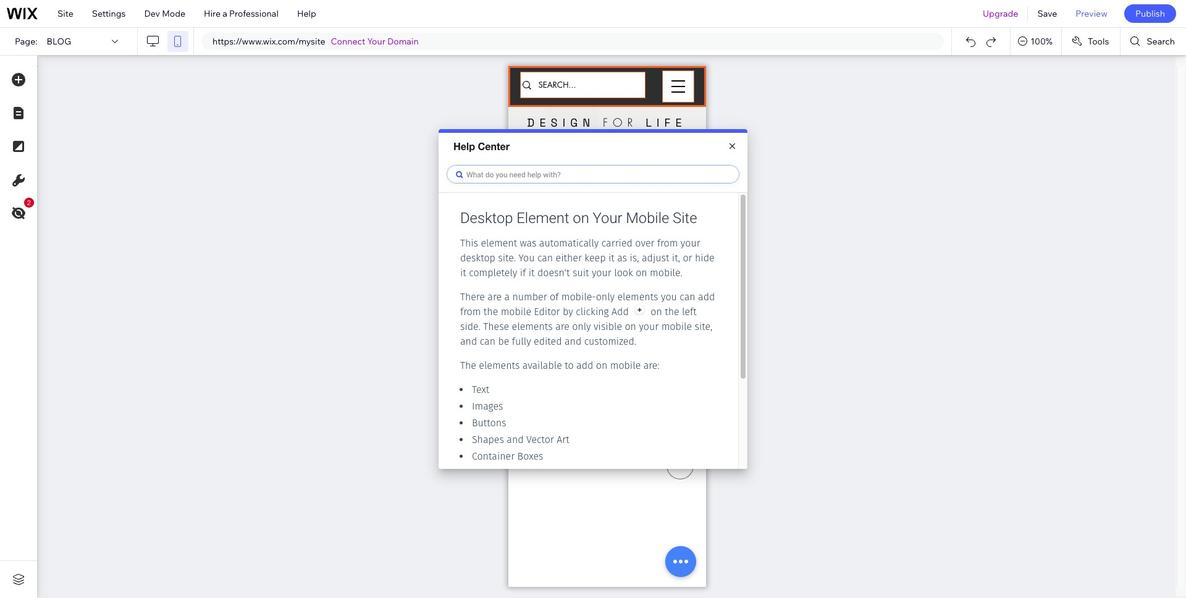 Task type: vqa. For each thing, say whether or not it's contained in the screenshot.
the leftmost for
no



Task type: describe. For each thing, give the bounding box(es) containing it.
domain
[[387, 36, 419, 47]]

settings
[[92, 8, 126, 19]]

dev
[[144, 8, 160, 19]]

blog
[[47, 36, 71, 47]]

search button
[[1121, 28, 1186, 55]]

upgrade
[[983, 8, 1019, 19]]

help
[[297, 8, 316, 19]]

mode
[[162, 8, 185, 19]]

site
[[57, 8, 73, 19]]

2
[[27, 199, 31, 206]]

tools button
[[1062, 28, 1120, 55]]

2 button
[[6, 198, 34, 226]]

dev mode
[[144, 8, 185, 19]]



Task type: locate. For each thing, give the bounding box(es) containing it.
100%
[[1031, 36, 1053, 47]]

save button
[[1028, 0, 1067, 27]]

save
[[1038, 8, 1057, 19]]

hire
[[204, 8, 221, 19]]

tools
[[1088, 36, 1109, 47]]

https://www.wix.com/mysite connect your domain
[[213, 36, 419, 47]]

preview button
[[1067, 0, 1117, 27]]

hire a professional
[[204, 8, 279, 19]]

publish button
[[1125, 4, 1176, 23]]

professional
[[229, 8, 279, 19]]

search
[[1147, 36, 1175, 47]]

connect
[[331, 36, 365, 47]]

your
[[367, 36, 386, 47]]

a
[[223, 8, 227, 19]]

https://www.wix.com/mysite
[[213, 36, 325, 47]]

publish
[[1136, 8, 1165, 19]]

100% button
[[1011, 28, 1061, 55]]

preview
[[1076, 8, 1108, 19]]



